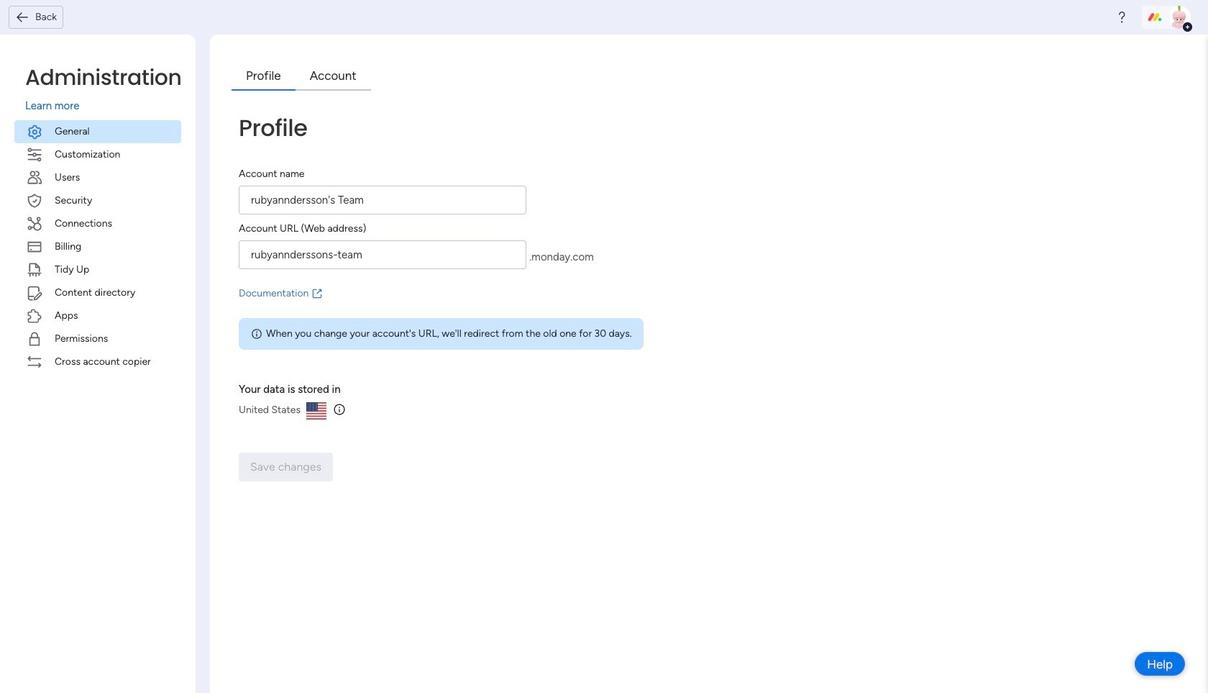 Task type: locate. For each thing, give the bounding box(es) containing it.
ruby anderson image
[[1169, 6, 1192, 29]]

None text field
[[239, 185, 527, 214], [239, 240, 527, 269], [239, 185, 527, 214], [239, 240, 527, 269]]



Task type: vqa. For each thing, say whether or not it's contained in the screenshot.
the right v2 user feedback 'image'
no



Task type: describe. For each thing, give the bounding box(es) containing it.
back to workspace image
[[15, 10, 30, 24]]

help image
[[1115, 10, 1130, 24]]



